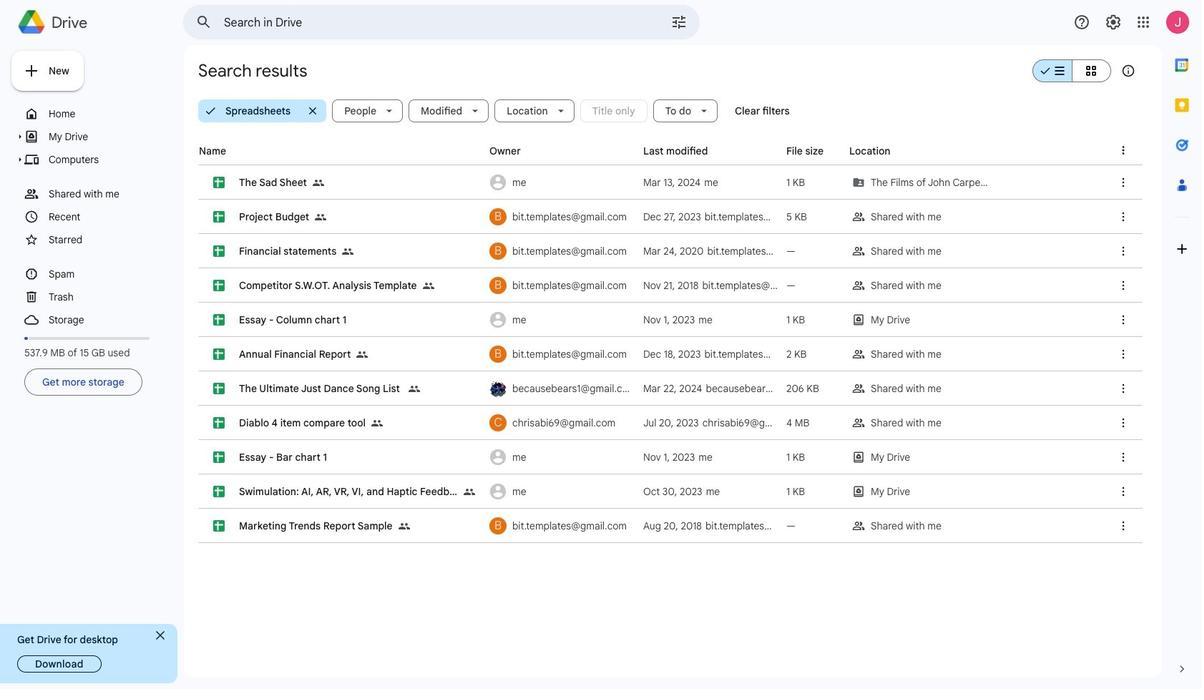 Task type: vqa. For each thing, say whether or not it's contained in the screenshot.
second Size: —
Storage used: 0 bytes (This file is stored on a third-party server) element from the bottom
yes



Task type: locate. For each thing, give the bounding box(es) containing it.
3 bit.templates@gmail.com element from the top
[[490, 269, 507, 303]]

google sheets: diablo 4 item compare tool element
[[239, 417, 366, 429]]

2 google sheets image from the top
[[213, 349, 225, 360]]

None search field
[[183, 5, 700, 39]]

bit.templates@gmail.com element for google sheets: marketing trends report sample element's owned by bit.templates@gmail.com element
[[490, 509, 507, 543]]

navigation
[[11, 102, 172, 399]]

group
[[198, 99, 327, 122]]

bit.templates@gmail.com element for owned by bit.templates@gmail.com element associated with google sheets: competitor s.w.ot. analysis template element
[[490, 269, 507, 303]]

4 owned by me element from the top
[[485, 475, 639, 509]]

close image
[[156, 631, 165, 640]]

shared image
[[313, 165, 330, 200], [342, 234, 360, 268], [423, 281, 434, 292], [408, 384, 420, 395], [372, 406, 389, 440], [464, 475, 481, 509], [464, 487, 475, 498], [398, 509, 416, 543]]

size: 1 kb
storage used: 1 kb element for owned by me element related to google sheets icon associated with 'google sheets: the sad sheet' "element"
[[787, 176, 805, 189]]

shared image
[[313, 178, 324, 189], [315, 200, 332, 234], [315, 212, 327, 223], [342, 246, 354, 258], [423, 268, 440, 303], [357, 337, 374, 372], [357, 349, 368, 361], [408, 372, 426, 406], [372, 418, 383, 429], [398, 521, 410, 533]]

google sheets image for google sheets: project budget element
[[213, 211, 225, 223]]

4 google sheets image from the top
[[213, 314, 225, 326]]

size: 1 kb
storage used: 1 kb element for 2nd owned by me element from the bottom of the page
[[787, 451, 805, 464]]

trashed items element
[[49, 288, 170, 306]]

owned by bit.templates@gmail.com element for google sheets: project budget element
[[485, 200, 639, 234]]

google sheets: the sad sheet element
[[239, 176, 307, 189]]

1 owned by me element from the top
[[485, 165, 639, 200]]

google sheets: essay - column chart 1 element
[[239, 314, 347, 326]]

group inside filters toolbar
[[198, 99, 327, 122]]

3 owned by me element from the top
[[485, 440, 639, 475]]

1 vertical spatial size: —
storage used: 0 bytes (this file is stored on a third-party server) element
[[787, 279, 796, 292]]

google sheets: essay - bar chart 1 element
[[239, 451, 327, 464]]

1 cell from the top
[[199, 165, 1142, 200]]

owned by bit.templates@gmail.com element for google sheets: marketing trends report sample element
[[485, 509, 639, 543]]

size: 1 kb
storage used: 1 kb element
[[787, 176, 805, 189], [787, 314, 805, 326], [787, 451, 805, 464], [787, 485, 805, 498]]

spreadsheets filter applied element
[[220, 105, 302, 117]]

cell
[[199, 165, 1142, 200], [199, 200, 1142, 234], [199, 234, 1142, 269], [199, 268, 1142, 303], [199, 303, 1142, 337], [199, 337, 1142, 372], [199, 372, 1142, 406], [199, 406, 1142, 440], [199, 440, 1142, 475], [199, 475, 1142, 509], [199, 509, 1142, 543]]

google sheets: the ultimate just dance song list element
[[239, 382, 403, 395]]

size: —
storage used: 0 bytes (this file is stored on a third-party server) element
[[787, 245, 796, 258], [787, 279, 796, 292], [787, 520, 796, 533]]

4 google sheets image from the top
[[213, 417, 225, 429]]

1 google sheets image from the top
[[213, 177, 225, 188]]

5 owned by bit.templates@gmail.com element from the top
[[485, 509, 639, 543]]

Grid radio
[[1072, 54, 1112, 88]]

0 vertical spatial size: —
storage used: 0 bytes (this file is stored on a third-party server) element
[[787, 245, 796, 258]]

1 google sheets image from the top
[[213, 211, 225, 223]]

5 bit.templates@gmail.com element from the top
[[490, 509, 507, 543]]

owned by bit.templates@gmail.com element
[[485, 200, 639, 234], [485, 234, 639, 269], [485, 268, 639, 303], [485, 337, 639, 372], [485, 509, 639, 543]]

2 bit.templates@gmail.com element from the top
[[490, 234, 507, 269]]

6 cell from the top
[[199, 337, 1142, 372]]

google sheets: financial statements element
[[239, 245, 337, 258]]

3 google sheets image from the top
[[213, 280, 225, 291]]

modified element
[[415, 105, 465, 117]]

filters toolbar
[[195, 97, 799, 125]]

1 size: 1 kb
storage used: 1 kb element from the top
[[787, 176, 805, 189]]

2 size: —
storage used: 0 bytes (this file is stored on a third-party server) element from the top
[[787, 279, 796, 292]]

google sheets image
[[213, 211, 225, 223], [213, 349, 225, 360], [213, 383, 225, 394], [213, 417, 225, 429], [213, 452, 225, 463]]

advanced search image
[[665, 8, 694, 37]]

9 cell from the top
[[199, 440, 1142, 475]]

tree
[[11, 102, 172, 331]]

3 cell from the top
[[199, 234, 1142, 269]]

List radio
[[1033, 54, 1072, 88]]

google sheets image for google sheets: diablo 4 item compare tool element
[[213, 417, 225, 429]]

2 owned by bit.templates@gmail.com element from the top
[[485, 234, 639, 269]]

3 size: 1 kb
storage used: 1 kb element from the top
[[787, 451, 805, 464]]

google sheets: annual financial report element
[[239, 348, 351, 361]]

to do element
[[660, 105, 694, 117]]

6 google sheets image from the top
[[213, 520, 225, 532]]

2 size: 1 kb
storage used: 1 kb element from the top
[[787, 314, 805, 326]]

google sheets: competitor s.w.ot. analysis template element
[[239, 279, 417, 292]]

size: 2 kb
storage used: 2 kb element
[[787, 348, 807, 361]]

1 owned by bit.templates@gmail.com element from the top
[[485, 200, 639, 234]]

spam element
[[49, 265, 170, 283]]

google sheets image
[[213, 177, 225, 188], [213, 246, 225, 257], [213, 280, 225, 291], [213, 314, 225, 326], [213, 486, 225, 497], [213, 520, 225, 532]]

owned by bit.templates@gmail.com element for google sheets: annual financial report element
[[485, 337, 639, 372]]

location element
[[501, 105, 551, 117]]

bit.templates@gmail.com element
[[490, 200, 507, 234], [490, 234, 507, 269], [490, 269, 507, 303], [490, 337, 507, 372], [490, 509, 507, 543]]

2 owned by me element from the top
[[485, 303, 639, 337]]

owned by bit.templates@gmail.com element for google sheets: competitor s.w.ot. analysis template element
[[485, 268, 639, 303]]

google sheets image for google sheets: competitor s.w.ot. analysis template element
[[213, 280, 225, 291]]

region
[[198, 131, 1143, 678]]

1 size: —
storage used: 0 bytes (this file is stored on a third-party server) element from the top
[[787, 245, 796, 258]]

2 vertical spatial size: —
storage used: 0 bytes (this file is stored on a third-party server) element
[[787, 520, 796, 533]]

11 cell from the top
[[199, 509, 1142, 543]]

4 size: 1 kb
storage used: 1 kb element from the top
[[787, 485, 805, 498]]

5 google sheets image from the top
[[213, 486, 225, 497]]

3 size: —
storage used: 0 bytes (this file is stored on a third-party server) element from the top
[[787, 520, 796, 533]]

google sheets image for google sheets: financial statements element in the top left of the page
[[213, 246, 225, 257]]

owned by becausebears1@gmail.com element
[[485, 372, 639, 406]]

owned by me element
[[485, 165, 639, 200], [485, 303, 639, 337], [485, 440, 639, 475], [485, 475, 639, 509]]

chrisabi69@gmail.com element
[[490, 406, 507, 440]]

3 owned by bit.templates@gmail.com element from the top
[[485, 268, 639, 303]]

1 bit.templates@gmail.com element from the top
[[490, 200, 507, 234]]

support image
[[1074, 14, 1091, 31]]

size: —
storage used: 0 bytes (this file is stored on a third-party server) element for google sheets: financial statements element in the top left of the page owned by bit.templates@gmail.com element
[[787, 245, 796, 258]]

3 google sheets image from the top
[[213, 383, 225, 394]]

2 google sheets image from the top
[[213, 246, 225, 257]]

4 owned by bit.templates@gmail.com element from the top
[[485, 337, 639, 372]]

google sheets image for google sheets: annual financial report element
[[213, 349, 225, 360]]

tab list
[[1162, 45, 1203, 649]]

owned by me element for third google sheets icon from the bottom
[[485, 303, 639, 337]]

4 bit.templates@gmail.com element from the top
[[490, 337, 507, 372]]



Task type: describe. For each thing, give the bounding box(es) containing it.
owned by chrisabi69@gmail.com element
[[485, 406, 639, 440]]

bit.templates@gmail.com element for owned by bit.templates@gmail.com element corresponding to google sheets: project budget element
[[490, 200, 507, 234]]

size: 206 kb
storage used: 206 kb element
[[787, 382, 819, 395]]

people element
[[339, 105, 379, 117]]

recent items element
[[49, 208, 170, 226]]

owned by me element for google sheets icon related to google sheets: swimulation: ai, ar, vr, vi, and haptic feedback - bar chart 1 element
[[485, 475, 639, 509]]

size: 4 mb
storage used: 4 mb element
[[787, 417, 810, 429]]

2 cell from the top
[[199, 200, 1142, 234]]

size: —
storage used: 0 bytes (this file is stored on a third-party server) element for google sheets: marketing trends report sample element's owned by bit.templates@gmail.com element
[[787, 520, 796, 533]]

size: 5 kb
storage used: 5 kb element
[[787, 210, 807, 223]]

bit.templates@gmail.com element for owned by bit.templates@gmail.com element associated with google sheets: annual financial report element
[[490, 337, 507, 372]]

search google drive image
[[190, 8, 218, 37]]

storage element
[[49, 311, 170, 329]]

5 cell from the top
[[199, 303, 1142, 337]]

5 google sheets image from the top
[[213, 452, 225, 463]]

10 cell from the top
[[199, 475, 1142, 509]]

items shared with me element
[[49, 185, 170, 203]]

8 cell from the top
[[199, 406, 1142, 440]]

size: 1 kb
storage used: 1 kb element for google sheets icon related to google sheets: swimulation: ai, ar, vr, vi, and haptic feedback - bar chart 1 element's owned by me element
[[787, 485, 805, 498]]

google sheets image for 'google sheets: the sad sheet' "element"
[[213, 177, 225, 188]]

google sheets: marketing trends report sample element
[[239, 520, 393, 533]]

google sheets image for google sheets: swimulation: ai, ar, vr, vi, and haptic feedback - bar chart 1 element
[[213, 486, 225, 497]]

Search in Drive text field
[[224, 16, 631, 30]]

my drive element
[[49, 127, 170, 146]]

owned by me element for google sheets icon associated with 'google sheets: the sad sheet' "element"
[[485, 165, 639, 200]]

starred items element
[[49, 230, 170, 249]]

google sheets: swimulation: ai, ar, vr, vi, and haptic feedback - bar chart 1 element
[[239, 485, 458, 498]]

size: 1 kb
storage used: 1 kb element for owned by me element related to third google sheets icon from the bottom
[[787, 314, 805, 326]]

google sheets: project budget element
[[239, 210, 309, 223]]

bit.templates@gmail.com element for google sheets: financial statements element in the top left of the page owned by bit.templates@gmail.com element
[[490, 234, 507, 269]]

4 cell from the top
[[199, 268, 1142, 303]]

computers element
[[49, 150, 170, 169]]

owned by bit.templates@gmail.com element for google sheets: financial statements element in the top left of the page
[[485, 234, 639, 269]]

home element
[[49, 105, 170, 123]]

size: —
storage used: 0 bytes (this file is stored on a third-party server) element for owned by bit.templates@gmail.com element associated with google sheets: competitor s.w.ot. analysis template element
[[787, 279, 796, 292]]

google sheets image for google sheets: the ultimate just dance song list element
[[213, 383, 225, 394]]

7 cell from the top
[[199, 372, 1142, 406]]

google sheets image for google sheets: marketing trends report sample element
[[213, 520, 225, 532]]



